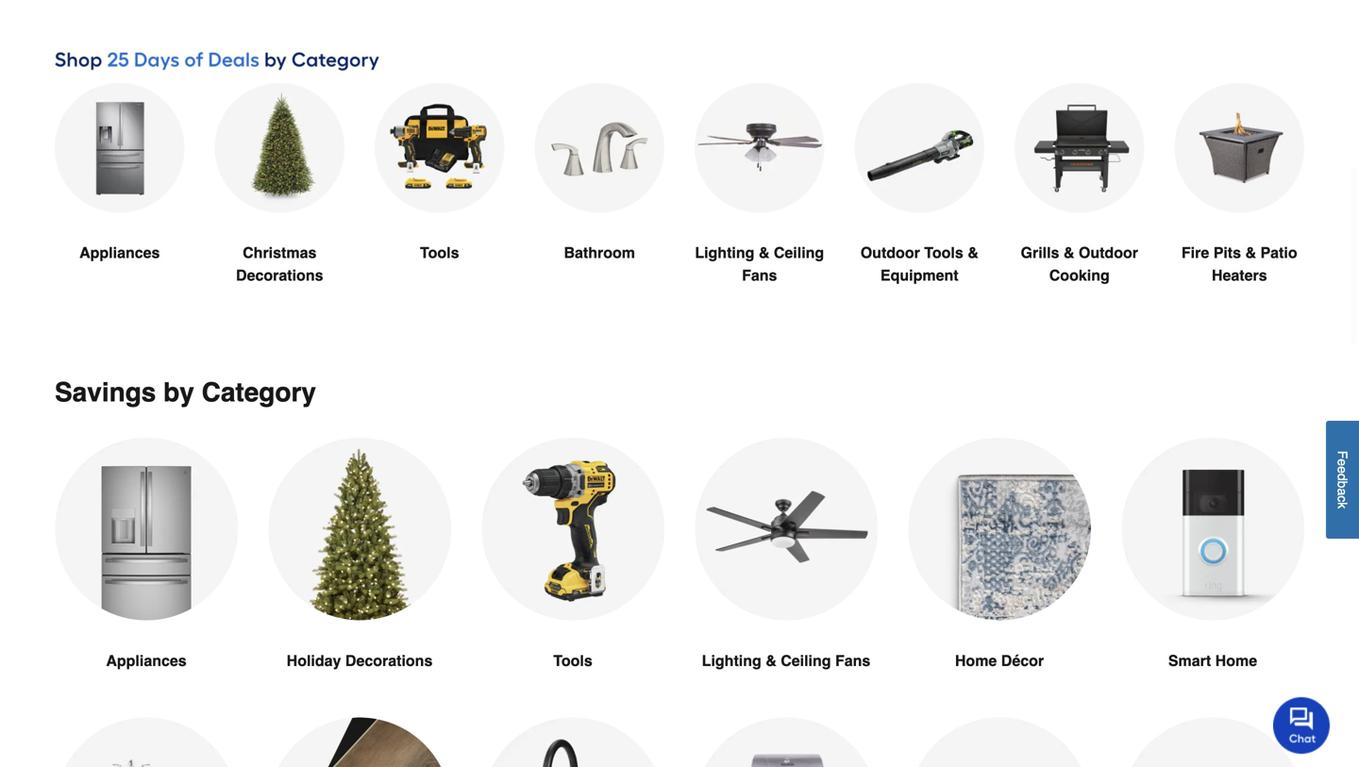 Task type: locate. For each thing, give the bounding box(es) containing it.
tools link for lighting & ceiling fans
[[482, 438, 665, 718]]

1 horizontal spatial decorations
[[345, 653, 433, 670]]

& for the a gas grill. image on the right of page
[[1064, 244, 1075, 262]]

two planks of vinyl flooring in different shades of brown. image
[[268, 718, 451, 768]]

0 horizontal spatial decorations
[[236, 267, 323, 284]]

c
[[1336, 496, 1351, 502]]

appliances link for christmas decorations
[[55, 83, 185, 310]]

1 vertical spatial appliances link
[[55, 438, 238, 718]]

holiday decorations link
[[268, 438, 451, 718]]

2 horizontal spatial tools
[[925, 244, 964, 262]]

&
[[759, 244, 770, 262], [968, 244, 979, 262], [1064, 244, 1075, 262], [1246, 244, 1257, 262], [766, 653, 777, 670]]

1 vertical spatial lighting
[[702, 653, 762, 670]]

home
[[955, 653, 997, 670], [1216, 653, 1258, 670]]

fans for a ceiling fan. "image"
[[742, 267, 777, 284]]

ceiling for a ceiling fan. "image"
[[774, 244, 824, 262]]

grills
[[1021, 244, 1060, 262]]

tools for lighting & ceiling fans
[[554, 653, 593, 670]]

a blue and beige area rug. image
[[908, 438, 1092, 621]]

smart
[[1169, 653, 1212, 670]]

a stainless steel char-broil four-burner liquid propane gas grill with a side burner. image
[[695, 718, 878, 768]]

appliances
[[79, 244, 160, 262], [106, 653, 187, 670]]

0 vertical spatial lighting & ceiling fans
[[695, 244, 824, 284]]

decorations right holiday
[[345, 653, 433, 670]]

0 horizontal spatial fans
[[742, 267, 777, 284]]

lighting & ceiling fans
[[695, 244, 824, 284], [702, 653, 871, 670]]

f e e d b a c k button
[[1327, 421, 1360, 539]]

1 vertical spatial lighting & ceiling fans
[[702, 653, 871, 670]]

a prelit christmas tree. image
[[215, 83, 345, 213]]

outdoor
[[861, 244, 920, 262], [1079, 244, 1139, 262]]

a stainless steel bathroom faucet. image
[[535, 83, 665, 213]]

grills & outdoor cooking link
[[1015, 83, 1145, 332]]

& inside grills & outdoor cooking
[[1064, 244, 1075, 262]]

christmas
[[243, 244, 317, 262]]

ceiling inside the lighting & ceiling fans
[[774, 244, 824, 262]]

0 vertical spatial appliances link
[[55, 83, 185, 310]]

e up d
[[1336, 459, 1351, 466]]

appliances link
[[55, 83, 185, 310], [55, 438, 238, 718]]

decorations
[[236, 267, 323, 284], [345, 653, 433, 670]]

decorations for christmas
[[236, 267, 323, 284]]

1 vertical spatial ceiling
[[781, 653, 831, 670]]

1 lighting & ceiling fans link from the top
[[695, 83, 825, 332]]

1 vertical spatial lighting & ceiling fans link
[[695, 438, 878, 718]]

shop 25 days of deals by category. image
[[55, 44, 1305, 76]]

fire pits & patio heaters link
[[1175, 83, 1305, 332]]

appliances link for holiday decorations
[[55, 438, 238, 718]]

home décor link
[[908, 438, 1092, 718]]

fire
[[1182, 244, 1210, 262]]

lighting inside the lighting & ceiling fans
[[695, 244, 755, 262]]

1 vertical spatial fans
[[836, 653, 871, 670]]

& for a ceiling fan. "image"
[[759, 244, 770, 262]]

home right smart
[[1216, 653, 1258, 670]]

e up b
[[1336, 466, 1351, 474]]

2 outdoor from the left
[[1079, 244, 1139, 262]]

category
[[202, 378, 316, 408]]

by
[[163, 378, 194, 408]]

a pre-lit artificial christmas tree with white lights. image
[[268, 438, 451, 621]]

bathroom
[[564, 244, 635, 262]]

a stainless steel french door refrigerator. image
[[55, 83, 185, 213]]

k
[[1336, 502, 1351, 509]]

a black single-handle pull-down kitchen faucet. image
[[482, 718, 665, 768]]

0 vertical spatial appliances
[[79, 244, 160, 262]]

1 outdoor from the left
[[861, 244, 920, 262]]

e
[[1336, 459, 1351, 466], [1336, 466, 1351, 474]]

decorations down christmas
[[236, 267, 323, 284]]

2 appliances link from the top
[[55, 438, 238, 718]]

a stainless steel g e profile french door refrigerator with an ice maker in the door. image
[[55, 438, 238, 621]]

a ceiling fan. image
[[695, 83, 825, 213]]

outdoor inside grills & outdoor cooking
[[1079, 244, 1139, 262]]

a gray low-profile 5-blade ceiling fan. image
[[695, 438, 878, 621]]

christmas decorations link
[[215, 83, 345, 332]]

grills & outdoor cooking
[[1021, 244, 1139, 284]]

tools link
[[375, 83, 505, 310], [482, 438, 665, 718]]

0 vertical spatial tools link
[[375, 83, 505, 310]]

lighting
[[695, 244, 755, 262], [702, 653, 762, 670]]

holiday decorations
[[287, 653, 433, 670]]

1 vertical spatial decorations
[[345, 653, 433, 670]]

0 vertical spatial lighting
[[695, 244, 755, 262]]

0 horizontal spatial home
[[955, 653, 997, 670]]

patio
[[1261, 244, 1298, 262]]

1 vertical spatial tools link
[[482, 438, 665, 718]]

outdoor up "equipment"
[[861, 244, 920, 262]]

christmas decorations
[[236, 244, 323, 284]]

1 horizontal spatial home
[[1216, 653, 1258, 670]]

appliances for christmas decorations
[[79, 244, 160, 262]]

2 home from the left
[[1216, 653, 1258, 670]]

0 vertical spatial fans
[[742, 267, 777, 284]]

tools
[[420, 244, 459, 262], [925, 244, 964, 262], [554, 653, 593, 670]]

& inside the lighting & ceiling fans
[[759, 244, 770, 262]]

1 appliances link from the top
[[55, 83, 185, 310]]

cooking
[[1050, 267, 1110, 284]]

0 horizontal spatial outdoor
[[861, 244, 920, 262]]

f e e d b a c k
[[1336, 451, 1351, 509]]

fans inside the lighting & ceiling fans
[[742, 267, 777, 284]]

outdoor tools & equipment
[[861, 244, 979, 284]]

1 horizontal spatial fans
[[836, 653, 871, 670]]

1 horizontal spatial tools
[[554, 653, 593, 670]]

0 horizontal spatial tools
[[420, 244, 459, 262]]

a gray, green and black ego cordless leaf blower. image
[[908, 718, 1092, 768]]

0 vertical spatial decorations
[[236, 267, 323, 284]]

lighting & ceiling fans link
[[695, 83, 825, 332], [695, 438, 878, 718]]

0 vertical spatial lighting & ceiling fans link
[[695, 83, 825, 332]]

fans
[[742, 267, 777, 284], [836, 653, 871, 670]]

0 vertical spatial ceiling
[[774, 244, 824, 262]]

tools inside outdoor tools & equipment
[[925, 244, 964, 262]]

home left décor
[[955, 653, 997, 670]]

equipment
[[881, 267, 959, 284]]

ceiling
[[774, 244, 824, 262], [781, 653, 831, 670]]

1 horizontal spatial outdoor
[[1079, 244, 1139, 262]]

1 vertical spatial appliances
[[106, 653, 187, 670]]

outdoor up cooking at the right
[[1079, 244, 1139, 262]]

smart home
[[1169, 653, 1258, 670]]

appliances for holiday decorations
[[106, 653, 187, 670]]



Task type: vqa. For each thing, say whether or not it's contained in the screenshot.
the 25 Days of Deals at left top
no



Task type: describe. For each thing, give the bounding box(es) containing it.
lighting & ceiling fans for a gray low-profile 5-blade ceiling fan. image
[[702, 653, 871, 670]]

d
[[1336, 474, 1351, 481]]

ceiling for a gray low-profile 5-blade ceiling fan. image
[[781, 653, 831, 670]]

bathroom link
[[535, 83, 665, 310]]

& for a gray low-profile 5-blade ceiling fan. image
[[766, 653, 777, 670]]

a fire pit table. image
[[1175, 83, 1305, 213]]

1 e from the top
[[1336, 459, 1351, 466]]

a gas grill. image
[[1015, 83, 1145, 213]]

a yellow and black dewalt power drill. image
[[482, 438, 665, 621]]

a section of pressure treated wood picket fence. image
[[1122, 718, 1305, 768]]

tools link for bathroom
[[375, 83, 505, 310]]

lighting for a ceiling fan. "image"
[[695, 244, 755, 262]]

2 e from the top
[[1336, 466, 1351, 474]]

savings
[[55, 378, 156, 408]]

pits
[[1214, 244, 1242, 262]]

1 home from the left
[[955, 653, 997, 670]]

2 lighting & ceiling fans link from the top
[[695, 438, 878, 718]]

décor
[[1002, 653, 1044, 670]]

lighting for a gray low-profile 5-blade ceiling fan. image
[[702, 653, 762, 670]]

tools for bathroom
[[420, 244, 459, 262]]

decorations for holiday
[[345, 653, 433, 670]]

a black and silver ring video doorbell. image
[[1122, 438, 1305, 621]]

outdoor inside outdoor tools & equipment
[[861, 244, 920, 262]]

& inside fire pits & patio heaters
[[1246, 244, 1257, 262]]

lighting & ceiling fans for a ceiling fan. "image"
[[695, 244, 824, 284]]

savings by category
[[55, 378, 316, 408]]

a dewalt power tool set. image
[[375, 83, 505, 213]]

fire pits & patio heaters
[[1182, 244, 1298, 284]]

chat invite button image
[[1274, 697, 1331, 755]]

outdoor tools & equipment link
[[855, 83, 985, 332]]

smart home link
[[1122, 438, 1305, 718]]

a white 2-door bathroom vanity with a white top and chrome faucet. image
[[55, 718, 238, 768]]

a leaf blower. image
[[855, 83, 985, 213]]

holiday
[[287, 653, 341, 670]]

fans for a gray low-profile 5-blade ceiling fan. image
[[836, 653, 871, 670]]

f
[[1336, 451, 1351, 459]]

home décor
[[955, 653, 1044, 670]]

b
[[1336, 481, 1351, 488]]

heaters
[[1212, 267, 1268, 284]]

& inside outdoor tools & equipment
[[968, 244, 979, 262]]

a
[[1336, 488, 1351, 496]]



